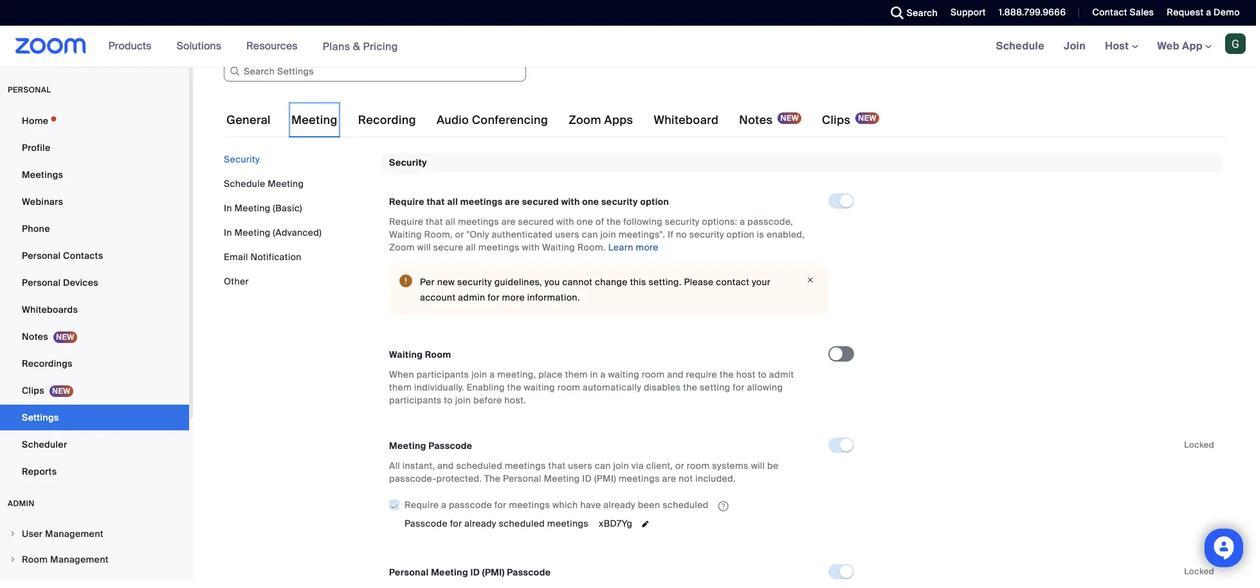 Task type: locate. For each thing, give the bounding box(es) containing it.
personal for personal contacts
[[22, 250, 61, 262]]

1 horizontal spatial zoom
[[569, 113, 601, 128]]

id up have
[[582, 474, 592, 485]]

option left is
[[727, 229, 755, 241]]

that inside 'require that all meetings are secured with one of the following security options: a passcode, waiting room, or "only authenticated users can join meetings". if no security option is enabled, zoom will secure all meetings with waiting room.'
[[426, 216, 443, 228]]

right image left user at the bottom left of page
[[9, 531, 17, 538]]

0 horizontal spatial and
[[438, 461, 454, 472]]

them down when
[[389, 382, 412, 394]]

1 vertical spatial id
[[471, 568, 480, 579]]

(pmi) inside "all instant, and scheduled meetings that users can join via client, or room systems will be passcode-protected. the personal meeting id (pmi) meetings are not included."
[[594, 474, 616, 485]]

schedule for schedule
[[996, 39, 1045, 53]]

scheduled down the require a passcode for meetings which have already been scheduled
[[499, 519, 545, 530]]

1 horizontal spatial or
[[675, 461, 685, 472]]

0 horizontal spatial to
[[444, 395, 453, 407]]

1 vertical spatial require
[[389, 216, 423, 228]]

personal for personal devices
[[22, 277, 61, 289]]

1 right image from the top
[[9, 531, 17, 538]]

the right of at left top
[[607, 216, 621, 228]]

passcode
[[449, 500, 492, 512]]

1 vertical spatial waiting
[[524, 382, 555, 394]]

1 vertical spatial are
[[502, 216, 516, 228]]

systems
[[712, 461, 749, 472]]

xbd7yg
[[599, 519, 633, 530]]

1 horizontal spatial to
[[758, 370, 767, 381]]

already up 'xbd7yg'
[[604, 500, 636, 512]]

1 horizontal spatial id
[[582, 474, 592, 485]]

1 vertical spatial room
[[558, 382, 581, 394]]

join
[[600, 229, 616, 241], [472, 370, 487, 381], [455, 395, 471, 407], [613, 461, 629, 472]]

1 horizontal spatial (pmi)
[[594, 474, 616, 485]]

edit password for meetings which have already been scheduled image
[[638, 519, 653, 532]]

1 horizontal spatial will
[[751, 461, 765, 472]]

1.888.799.9666 button
[[989, 0, 1070, 26], [999, 6, 1066, 18]]

clips inside personal menu menu
[[22, 385, 44, 397]]

2 vertical spatial waiting
[[389, 350, 423, 361]]

will down room,
[[417, 242, 431, 254]]

pricing
[[363, 40, 398, 53]]

1 locked from the top
[[1185, 440, 1215, 451]]

waiting up when
[[389, 350, 423, 361]]

2 vertical spatial require
[[405, 500, 439, 512]]

web app
[[1158, 39, 1203, 53]]

to up allowing
[[758, 370, 767, 381]]

0 vertical spatial (pmi)
[[594, 474, 616, 485]]

for up passcode for already scheduled meetings
[[495, 500, 507, 512]]

1 vertical spatial right image
[[9, 556, 17, 564]]

and up protected.
[[438, 461, 454, 472]]

for down passcode
[[450, 519, 462, 530]]

security inside per new security guidelines, you cannot change this setting. please contact your account admin for more information.
[[457, 277, 492, 288]]

0 vertical spatial id
[[582, 474, 592, 485]]

0 horizontal spatial room
[[558, 382, 581, 394]]

1 vertical spatial to
[[444, 395, 453, 407]]

management for user management
[[45, 529, 103, 540]]

email notification
[[224, 252, 302, 263]]

security up admin
[[457, 277, 492, 288]]

all for require that all meetings are secured with one security option
[[447, 196, 458, 208]]

can left the via
[[595, 461, 611, 472]]

via
[[632, 461, 644, 472]]

or up not
[[675, 461, 685, 472]]

2 vertical spatial scheduled
[[499, 519, 545, 530]]

products
[[108, 39, 151, 53]]

1 horizontal spatial clips
[[822, 113, 851, 128]]

is
[[757, 229, 764, 241]]

with down 'authenticated'
[[522, 242, 540, 254]]

meeting passcode
[[389, 441, 473, 453]]

0 vertical spatial to
[[758, 370, 767, 381]]

per
[[420, 277, 435, 288]]

2 right image from the top
[[9, 556, 17, 564]]

1 vertical spatial one
[[577, 216, 593, 228]]

to down individually.
[[444, 395, 453, 407]]

account
[[420, 292, 456, 304]]

admin menu menu
[[0, 522, 189, 581]]

personal inside "all instant, and scheduled meetings that users can join via client, or room systems will be passcode-protected. the personal meeting id (pmi) meetings are not included."
[[503, 474, 542, 485]]

learn more
[[608, 242, 659, 254]]

in
[[590, 370, 598, 381]]

0 vertical spatial and
[[667, 370, 684, 381]]

waiting down place in the left of the page
[[524, 382, 555, 394]]

0 vertical spatial users
[[555, 229, 580, 241]]

whiteboards
[[22, 304, 78, 316]]

room down user at the bottom left of page
[[22, 555, 48, 566]]

the up setting on the right of page
[[720, 370, 734, 381]]

in for in meeting (advanced)
[[224, 227, 232, 239]]

0 horizontal spatial schedule
[[224, 178, 265, 190]]

learn more about require a passcode for meetings which have already been scheduled image
[[715, 501, 733, 512]]

0 horizontal spatial zoom
[[389, 242, 415, 254]]

(pmi) up "require a passcode for meetings which have already been scheduled" application
[[594, 474, 616, 485]]

users up room. in the left top of the page
[[555, 229, 580, 241]]

schedule down 'security' link
[[224, 178, 265, 190]]

0 vertical spatial that
[[427, 196, 445, 208]]

in for in meeting (basic)
[[224, 203, 232, 214]]

app
[[1182, 39, 1203, 53]]

0 vertical spatial with
[[561, 196, 580, 208]]

0 horizontal spatial clips
[[22, 385, 44, 397]]

1 vertical spatial schedule
[[224, 178, 265, 190]]

scheduled down not
[[663, 500, 709, 512]]

1 horizontal spatial and
[[667, 370, 684, 381]]

secured inside 'require that all meetings are secured with one of the following security options: a passcode, waiting room, or "only authenticated users can join meetings". if no security option is enabled, zoom will secure all meetings with waiting room.'
[[518, 216, 554, 228]]

one inside 'require that all meetings are secured with one of the following security options: a passcode, waiting room, or "only authenticated users can join meetings". if no security option is enabled, zoom will secure all meetings with waiting room.'
[[577, 216, 593, 228]]

schedule meeting link
[[224, 178, 304, 190]]

a right options:
[[740, 216, 745, 228]]

1 vertical spatial more
[[502, 292, 525, 304]]

1 vertical spatial waiting
[[542, 242, 575, 254]]

locked
[[1185, 440, 1215, 451], [1185, 567, 1215, 578]]

require a passcode for meetings which have already been scheduled application
[[389, 496, 829, 515]]

notes
[[739, 113, 773, 128], [22, 331, 48, 343]]

more down meetings".
[[636, 242, 659, 254]]

participants up individually.
[[417, 370, 469, 381]]

can inside 'require that all meetings are secured with one of the following security options: a passcode, waiting room, or "only authenticated users can join meetings". if no security option is enabled, zoom will secure all meetings with waiting room.'
[[582, 229, 598, 241]]

1 horizontal spatial notes
[[739, 113, 773, 128]]

require inside 'require that all meetings are secured with one of the following security options: a passcode, waiting room, or "only authenticated users can join meetings". if no security option is enabled, zoom will secure all meetings with waiting room.'
[[389, 216, 423, 228]]

web app button
[[1158, 39, 1212, 53]]

0 vertical spatial scheduled
[[456, 461, 502, 472]]

one up of at left top
[[582, 196, 599, 208]]

1 horizontal spatial security
[[389, 157, 427, 169]]

1 vertical spatial locked
[[1185, 567, 1215, 578]]

0 vertical spatial require
[[389, 196, 425, 208]]

0 vertical spatial zoom
[[569, 113, 601, 128]]

have
[[580, 500, 601, 512]]

are inside 'require that all meetings are secured with one of the following security options: a passcode, waiting room, or "only authenticated users can join meetings". if no security option is enabled, zoom will secure all meetings with waiting room.'
[[502, 216, 516, 228]]

close image
[[803, 275, 818, 287]]

2 vertical spatial room
[[687, 461, 710, 472]]

0 vertical spatial all
[[447, 196, 458, 208]]

1 horizontal spatial more
[[636, 242, 659, 254]]

in meeting (basic)
[[224, 203, 302, 214]]

or inside "all instant, and scheduled meetings that users can join via client, or room systems will be passcode-protected. the personal meeting id (pmi) meetings are not included."
[[675, 461, 685, 472]]

2 horizontal spatial room
[[687, 461, 710, 472]]

for inside application
[[495, 500, 507, 512]]

require inside application
[[405, 500, 439, 512]]

email notification link
[[224, 252, 302, 263]]

profile
[[22, 142, 50, 154]]

a left passcode
[[441, 500, 447, 512]]

0 vertical spatial clips
[[822, 113, 851, 128]]

1 horizontal spatial them
[[565, 370, 588, 381]]

require down passcode-
[[405, 500, 439, 512]]

passcode
[[429, 441, 473, 453], [405, 519, 448, 530], [507, 568, 551, 579]]

security up the no at top
[[665, 216, 700, 228]]

waiting up the automatically
[[608, 370, 639, 381]]

can up room. in the left top of the page
[[582, 229, 598, 241]]

right image left room management
[[9, 556, 17, 564]]

meetings navigation
[[987, 26, 1256, 68]]

room up individually.
[[425, 350, 451, 361]]

personal devices
[[22, 277, 98, 289]]

0 horizontal spatial will
[[417, 242, 431, 254]]

them left in
[[565, 370, 588, 381]]

schedule inside meetings navigation
[[996, 39, 1045, 53]]

right image inside user management menu item
[[9, 531, 17, 538]]

require up room,
[[389, 196, 425, 208]]

1 horizontal spatial schedule
[[996, 39, 1045, 53]]

included.
[[696, 474, 736, 485]]

id down passcode for already scheduled meetings
[[471, 568, 480, 579]]

scheduled up "the"
[[456, 461, 502, 472]]

a up enabling
[[490, 370, 495, 381]]

0 horizontal spatial id
[[471, 568, 480, 579]]

participants down individually.
[[389, 395, 442, 407]]

secure
[[433, 242, 464, 254]]

passcode up protected.
[[429, 441, 473, 453]]

id inside "all instant, and scheduled meetings that users can join via client, or room systems will be passcode-protected. the personal meeting id (pmi) meetings are not included."
[[582, 474, 592, 485]]

web
[[1158, 39, 1180, 53]]

1 vertical spatial scheduled
[[663, 500, 709, 512]]

(pmi) down passcode for already scheduled meetings
[[482, 568, 505, 579]]

0 vertical spatial already
[[604, 500, 636, 512]]

that for require that all meetings are secured with one of the following security options: a passcode, waiting room, or "only authenticated users can join meetings". if no security option is enabled, zoom will secure all meetings with waiting room.
[[426, 216, 443, 228]]

personal meeting id (pmi) passcode
[[389, 568, 551, 579]]

banner
[[0, 26, 1256, 68]]

for inside when participants join a meeting, place them in a waiting room and require the host to admit them individually. enabling the waiting room automatically disables the setting for allowing participants to join before host.
[[733, 382, 745, 394]]

0 vertical spatial locked
[[1185, 440, 1215, 451]]

contact
[[1093, 6, 1128, 18]]

in up email
[[224, 227, 232, 239]]

0 vertical spatial one
[[582, 196, 599, 208]]

audio conferencing
[[437, 113, 548, 128]]

0 horizontal spatial option
[[640, 196, 669, 208]]

zoom up warning icon
[[389, 242, 415, 254]]

schedule down the 1.888.799.9666
[[996, 39, 1045, 53]]

0 horizontal spatial already
[[465, 519, 497, 530]]

schedule inside menu bar
[[224, 178, 265, 190]]

require a passcode for meetings which have already been scheduled
[[405, 500, 709, 512]]

with for security
[[561, 196, 580, 208]]

0 vertical spatial more
[[636, 242, 659, 254]]

1 vertical spatial can
[[595, 461, 611, 472]]

plans & pricing link
[[323, 40, 398, 53], [323, 40, 398, 53]]

1 vertical spatial zoom
[[389, 242, 415, 254]]

0 vertical spatial in
[[224, 203, 232, 214]]

1 vertical spatial and
[[438, 461, 454, 472]]

information.
[[527, 292, 580, 304]]

join down of at left top
[[600, 229, 616, 241]]

2 in from the top
[[224, 227, 232, 239]]

1 horizontal spatial option
[[727, 229, 755, 241]]

0 horizontal spatial notes
[[22, 331, 48, 343]]

management down user management menu item
[[50, 555, 109, 566]]

room up not
[[687, 461, 710, 472]]

0 vertical spatial room
[[425, 350, 451, 361]]

room management
[[22, 555, 109, 566]]

0 vertical spatial can
[[582, 229, 598, 241]]

management up room management
[[45, 529, 103, 540]]

clips link
[[0, 378, 189, 404]]

room inside "all instant, and scheduled meetings that users can join via client, or room systems will be passcode-protected. the personal meeting id (pmi) meetings are not included."
[[687, 461, 710, 472]]

passcode down passcode-
[[405, 519, 448, 530]]

scheduled for all instant, and scheduled meetings that users can join via client, or room systems will be passcode-protected. the personal meeting id (pmi) meetings are not included.
[[456, 461, 502, 472]]

users up have
[[568, 461, 592, 472]]

admin
[[458, 292, 485, 304]]

new
[[437, 277, 455, 288]]

room management menu item
[[0, 548, 189, 573]]

0 horizontal spatial security
[[224, 154, 260, 165]]

security up schedule meeting link
[[224, 154, 260, 165]]

notes link
[[0, 324, 189, 350]]

0 horizontal spatial waiting
[[524, 382, 555, 394]]

with left of at left top
[[556, 216, 574, 228]]

security down recording
[[389, 157, 427, 169]]

0 vertical spatial will
[[417, 242, 431, 254]]

you
[[545, 277, 560, 288]]

which
[[553, 500, 578, 512]]

and up the disables
[[667, 370, 684, 381]]

0 vertical spatial them
[[565, 370, 588, 381]]

schedule for schedule meeting
[[224, 178, 265, 190]]

banner containing products
[[0, 26, 1256, 68]]

zoom left apps at the top of page
[[569, 113, 601, 128]]

the inside 'require that all meetings are secured with one of the following security options: a passcode, waiting room, or "only authenticated users can join meetings". if no security option is enabled, zoom will secure all meetings with waiting room.'
[[607, 216, 621, 228]]

home
[[22, 115, 48, 127]]

personal for personal meeting id (pmi) passcode
[[389, 568, 429, 579]]

per new security guidelines, you cannot change this setting. please contact your account admin for more information. alert
[[389, 265, 829, 316]]

management for room management
[[50, 555, 109, 566]]

require for require that all meetings are secured with one security option
[[389, 196, 425, 208]]

automatically
[[583, 382, 642, 394]]

apps
[[604, 113, 633, 128]]

in down schedule meeting link
[[224, 203, 232, 214]]

require for require that all meetings are secured with one of the following security options: a passcode, waiting room, or "only authenticated users can join meetings". if no security option is enabled, zoom will secure all meetings with waiting room.
[[389, 216, 423, 228]]

with up 'require that all meetings are secured with one of the following security options: a passcode, waiting room, or "only authenticated users can join meetings". if no security option is enabled, zoom will secure all meetings with waiting room.'
[[561, 196, 580, 208]]

join left the via
[[613, 461, 629, 472]]

0 vertical spatial schedule
[[996, 39, 1045, 53]]

room inside room management menu item
[[22, 555, 48, 566]]

1 vertical spatial room
[[22, 555, 48, 566]]

0 vertical spatial or
[[455, 229, 464, 241]]

0 vertical spatial are
[[505, 196, 520, 208]]

join inside "all instant, and scheduled meetings that users can join via client, or room systems will be passcode-protected. the personal meeting id (pmi) meetings are not included."
[[613, 461, 629, 472]]

0 vertical spatial notes
[[739, 113, 773, 128]]

1 horizontal spatial already
[[604, 500, 636, 512]]

zoom
[[569, 113, 601, 128], [389, 242, 415, 254]]

room up the disables
[[642, 370, 665, 381]]

0 vertical spatial right image
[[9, 531, 17, 538]]

waiting
[[608, 370, 639, 381], [524, 382, 555, 394]]

0 vertical spatial waiting
[[608, 370, 639, 381]]

1 vertical spatial option
[[727, 229, 755, 241]]

scheduled for passcode for already scheduled meetings
[[499, 519, 545, 530]]

1 vertical spatial (pmi)
[[482, 568, 505, 579]]

menu bar
[[224, 153, 372, 288]]

waiting left room. in the left top of the page
[[542, 242, 575, 254]]

and
[[667, 370, 684, 381], [438, 461, 454, 472]]

phone link
[[0, 216, 189, 242]]

scheduler link
[[0, 432, 189, 458]]

1 vertical spatial in
[[224, 227, 232, 239]]

or up secure
[[455, 229, 464, 241]]

option up following
[[640, 196, 669, 208]]

already down passcode
[[465, 519, 497, 530]]

zoom inside the tabs of my account settings page 'tab list'
[[569, 113, 601, 128]]

1 in from the top
[[224, 203, 232, 214]]

can
[[582, 229, 598, 241], [595, 461, 611, 472]]

tabs of my account settings page tab list
[[224, 102, 882, 138]]

to
[[758, 370, 767, 381], [444, 395, 453, 407]]

the
[[484, 474, 501, 485]]

schedule meeting
[[224, 178, 304, 190]]

for down host
[[733, 382, 745, 394]]

join
[[1064, 39, 1086, 53]]

passcode,
[[748, 216, 793, 228]]

can inside "all instant, and scheduled meetings that users can join via client, or room systems will be passcode-protected. the personal meeting id (pmi) meetings are not included."
[[595, 461, 611, 472]]

will left be
[[751, 461, 765, 472]]

a right in
[[601, 370, 606, 381]]

scheduled inside "all instant, and scheduled meetings that users can join via client, or room systems will be passcode-protected. the personal meeting id (pmi) meetings are not included."
[[456, 461, 502, 472]]

right image for user management
[[9, 531, 17, 538]]

host
[[1105, 39, 1132, 53]]

contact sales link
[[1083, 0, 1158, 26], [1093, 6, 1154, 18]]

audio
[[437, 113, 469, 128]]

require that all meetings are secured with one of the following security options: a passcode, waiting room, or "only authenticated users can join meetings". if no security option is enabled, zoom will secure all meetings with waiting room.
[[389, 216, 805, 254]]

0 horizontal spatial room
[[22, 555, 48, 566]]

waiting left room,
[[389, 229, 422, 241]]

require up warning icon
[[389, 216, 423, 228]]

join left the before
[[455, 395, 471, 407]]

1 vertical spatial secured
[[518, 216, 554, 228]]

(pmi)
[[594, 474, 616, 485], [482, 568, 505, 579]]

1 vertical spatial already
[[465, 519, 497, 530]]

0 horizontal spatial more
[[502, 292, 525, 304]]

room inside the security element
[[425, 350, 451, 361]]

are for of
[[502, 216, 516, 228]]

2 locked from the top
[[1185, 567, 1215, 578]]

whiteboards link
[[0, 297, 189, 323]]

room down place in the left of the page
[[558, 382, 581, 394]]

0 vertical spatial management
[[45, 529, 103, 540]]

users
[[555, 229, 580, 241], [568, 461, 592, 472]]

a
[[1206, 6, 1212, 18], [740, 216, 745, 228], [490, 370, 495, 381], [601, 370, 606, 381], [441, 500, 447, 512]]

scheduled
[[456, 461, 502, 472], [663, 500, 709, 512], [499, 519, 545, 530]]

already inside "require a passcode for meetings which have already been scheduled" application
[[604, 500, 636, 512]]

that
[[427, 196, 445, 208], [426, 216, 443, 228], [548, 461, 566, 472]]

request
[[1167, 6, 1204, 18]]

1 vertical spatial with
[[556, 216, 574, 228]]

option
[[640, 196, 669, 208], [727, 229, 755, 241]]

one left of at left top
[[577, 216, 593, 228]]

meeting
[[291, 113, 338, 128], [268, 178, 304, 190], [234, 203, 271, 214], [234, 227, 271, 239], [389, 441, 426, 453], [544, 474, 580, 485], [431, 568, 468, 579]]

right image
[[9, 531, 17, 538], [9, 556, 17, 564]]

1 vertical spatial that
[[426, 216, 443, 228]]

1 vertical spatial management
[[50, 555, 109, 566]]

more down guidelines,
[[502, 292, 525, 304]]

one
[[582, 196, 599, 208], [577, 216, 593, 228]]

cannot
[[562, 277, 593, 288]]

passcode down passcode for already scheduled meetings
[[507, 568, 551, 579]]

for right admin
[[488, 292, 500, 304]]

secured for of
[[518, 216, 554, 228]]

right image inside room management menu item
[[9, 556, 17, 564]]



Task type: describe. For each thing, give the bounding box(es) containing it.
admit
[[769, 370, 794, 381]]

learn
[[608, 242, 633, 254]]

request a demo
[[1167, 6, 1240, 18]]

product information navigation
[[99, 26, 408, 68]]

general
[[226, 113, 271, 128]]

clips inside the tabs of my account settings page 'tab list'
[[822, 113, 851, 128]]

options:
[[702, 216, 738, 228]]

one for of
[[577, 216, 593, 228]]

email
[[224, 252, 248, 263]]

support
[[951, 6, 986, 18]]

contact
[[716, 277, 750, 288]]

this
[[630, 277, 646, 288]]

conferencing
[[472, 113, 548, 128]]

room.
[[577, 242, 606, 254]]

settings
[[22, 412, 59, 424]]

notes inside personal menu menu
[[22, 331, 48, 343]]

client,
[[646, 461, 673, 472]]

are for security
[[505, 196, 520, 208]]

when
[[389, 370, 414, 381]]

resources
[[246, 39, 298, 53]]

waiting room
[[389, 350, 451, 361]]

personal contacts
[[22, 250, 103, 262]]

other link
[[224, 276, 249, 288]]

a inside 'require that all meetings are secured with one of the following security options: a passcode, waiting room, or "only authenticated users can join meetings". if no security option is enabled, zoom will secure all meetings with waiting room.'
[[740, 216, 745, 228]]

allowing
[[747, 382, 783, 394]]

users inside "all instant, and scheduled meetings that users can join via client, or room systems will be passcode-protected. the personal meeting id (pmi) meetings are not included."
[[568, 461, 592, 472]]

scheduled inside application
[[663, 500, 709, 512]]

2 vertical spatial with
[[522, 242, 540, 254]]

change
[[595, 277, 628, 288]]

meeting inside the tabs of my account settings page 'tab list'
[[291, 113, 338, 128]]

1.888.799.9666 button up 'schedule' link
[[999, 6, 1066, 18]]

0 vertical spatial participants
[[417, 370, 469, 381]]

zoom apps
[[569, 113, 633, 128]]

before
[[474, 395, 502, 407]]

a inside application
[[441, 500, 447, 512]]

Search Settings text field
[[224, 61, 526, 82]]

2 vertical spatial all
[[466, 242, 476, 254]]

protected.
[[437, 474, 482, 485]]

more inside per new security guidelines, you cannot change this setting. please contact your account admin for more information.
[[502, 292, 525, 304]]

personal
[[8, 85, 51, 95]]

meet zoom ai companion, footer
[[0, 0, 1256, 39]]

meetings inside application
[[509, 500, 550, 512]]

contact sales
[[1093, 6, 1154, 18]]

1 horizontal spatial room
[[642, 370, 665, 381]]

that inside "all instant, and scheduled meetings that users can join via client, or room systems will be passcode-protected. the personal meeting id (pmi) meetings are not included."
[[548, 461, 566, 472]]

the down require
[[683, 382, 698, 394]]

zoom logo image
[[15, 38, 86, 54]]

join up enabling
[[472, 370, 487, 381]]

solutions
[[177, 39, 221, 53]]

zoom inside 'require that all meetings are secured with one of the following security options: a passcode, waiting room, or "only authenticated users can join meetings". if no security option is enabled, zoom will secure all meetings with waiting room.'
[[389, 242, 415, 254]]

settings link
[[0, 405, 189, 431]]

1.888.799.9666 button up the join
[[989, 0, 1070, 26]]

are inside "all instant, and scheduled meetings that users can join via client, or room systems will be passcode-protected. the personal meeting id (pmi) meetings are not included."
[[662, 474, 677, 485]]

in meeting (advanced) link
[[224, 227, 322, 239]]

no
[[676, 229, 687, 241]]

following
[[624, 216, 663, 228]]

warning image
[[400, 275, 412, 288]]

setting.
[[649, 277, 682, 288]]

search
[[907, 7, 938, 19]]

user management menu item
[[0, 522, 189, 547]]

webinars link
[[0, 189, 189, 215]]

menu bar containing security
[[224, 153, 372, 288]]

require that all meetings are secured with one security option
[[389, 196, 669, 208]]

join inside 'require that all meetings are secured with one of the following security options: a passcode, waiting room, or "only authenticated users can join meetings". if no security option is enabled, zoom will secure all meetings with waiting room.'
[[600, 229, 616, 241]]

profile picture image
[[1226, 33, 1246, 54]]

host button
[[1105, 39, 1138, 53]]

notes inside the tabs of my account settings page 'tab list'
[[739, 113, 773, 128]]

schedule link
[[987, 26, 1054, 67]]

for inside per new security guidelines, you cannot change this setting. please contact your account admin for more information.
[[488, 292, 500, 304]]

home link
[[0, 108, 189, 134]]

security link
[[224, 154, 260, 165]]

your
[[752, 277, 771, 288]]

individually.
[[414, 382, 464, 394]]

0 vertical spatial option
[[640, 196, 669, 208]]

reports
[[22, 466, 57, 478]]

room,
[[424, 229, 453, 241]]

require
[[686, 370, 717, 381]]

place
[[539, 370, 563, 381]]

reports link
[[0, 459, 189, 485]]

other
[[224, 276, 249, 288]]

0 vertical spatial waiting
[[389, 229, 422, 241]]

0 horizontal spatial (pmi)
[[482, 568, 505, 579]]

meetings link
[[0, 162, 189, 188]]

in meeting (basic) link
[[224, 203, 302, 214]]

or inside 'require that all meetings are secured with one of the following security options: a passcode, waiting room, or "only authenticated users can join meetings". if no security option is enabled, zoom will secure all meetings with waiting room.'
[[455, 229, 464, 241]]

and inside when participants join a meeting, place them in a waiting room and require the host to admit them individually. enabling the waiting room automatically disables the setting for allowing participants to join before host.
[[667, 370, 684, 381]]

option inside 'require that all meetings are secured with one of the following security options: a passcode, waiting room, or "only authenticated users can join meetings". if no security option is enabled, zoom will secure all meetings with waiting room.'
[[727, 229, 755, 241]]

user management
[[22, 529, 103, 540]]

1 vertical spatial passcode
[[405, 519, 448, 530]]

all for require that all meetings are secured with one of the following security options: a passcode, waiting room, or "only authenticated users can join meetings". if no security option is enabled, zoom will secure all meetings with waiting room.
[[446, 216, 456, 228]]

setting
[[700, 382, 731, 394]]

and inside "all instant, and scheduled meetings that users can join via client, or room systems will be passcode-protected. the personal meeting id (pmi) meetings are not included."
[[438, 461, 454, 472]]

recording
[[358, 113, 416, 128]]

host.
[[505, 395, 526, 407]]

security inside menu bar
[[224, 154, 260, 165]]

will inside 'require that all meetings are secured with one of the following security options: a passcode, waiting room, or "only authenticated users can join meetings". if no security option is enabled, zoom will secure all meetings with waiting room.'
[[417, 242, 431, 254]]

a left demo
[[1206, 6, 1212, 18]]

personal devices link
[[0, 270, 189, 296]]

per new security guidelines, you cannot change this setting. please contact your account admin for more information.
[[420, 277, 771, 304]]

guidelines,
[[494, 277, 542, 288]]

require for require a passcode for meetings which have already been scheduled
[[405, 500, 439, 512]]

contacts
[[63, 250, 103, 262]]

meeting inside "all instant, and scheduled meetings that users can join via client, or room systems will be passcode-protected. the personal meeting id (pmi) meetings are not included."
[[544, 474, 580, 485]]

will inside "all instant, and scheduled meetings that users can join via client, or room systems will be passcode-protected. the personal meeting id (pmi) meetings are not included."
[[751, 461, 765, 472]]

enabled,
[[767, 229, 805, 241]]

1 vertical spatial participants
[[389, 395, 442, 407]]

0 vertical spatial passcode
[[429, 441, 473, 453]]

plans
[[323, 40, 350, 53]]

meetings".
[[619, 229, 665, 241]]

solutions button
[[177, 26, 227, 67]]

devices
[[63, 277, 98, 289]]

1 vertical spatial them
[[389, 382, 412, 394]]

personal menu menu
[[0, 108, 189, 486]]

the up host. at the left of the page
[[507, 382, 522, 394]]

security down options:
[[690, 229, 724, 241]]

authenticated
[[492, 229, 553, 241]]

enabling
[[467, 382, 505, 394]]

with for of
[[556, 216, 574, 228]]

whiteboard
[[654, 113, 719, 128]]

one for security
[[582, 196, 599, 208]]

that for require that all meetings are secured with one security option
[[427, 196, 445, 208]]

1.888.799.9666
[[999, 6, 1066, 18]]

if
[[668, 229, 674, 241]]

products button
[[108, 26, 157, 67]]

2 vertical spatial passcode
[[507, 568, 551, 579]]

security element
[[381, 153, 1222, 581]]

passcode for already scheduled meetings
[[405, 519, 589, 530]]

1 horizontal spatial waiting
[[608, 370, 639, 381]]

host
[[736, 370, 756, 381]]

demo
[[1214, 6, 1240, 18]]

please
[[684, 277, 714, 288]]

in meeting (advanced)
[[224, 227, 322, 239]]

recordings
[[22, 358, 73, 370]]

secured for security
[[522, 196, 559, 208]]

security up of at left top
[[601, 196, 638, 208]]

been
[[638, 500, 660, 512]]

(basic)
[[273, 203, 302, 214]]

notification
[[251, 252, 302, 263]]

users inside 'require that all meetings are secured with one of the following security options: a passcode, waiting room, or "only authenticated users can join meetings". if no security option is enabled, zoom will secure all meetings with waiting room.'
[[555, 229, 580, 241]]

of
[[596, 216, 605, 228]]

right image for room management
[[9, 556, 17, 564]]



Task type: vqa. For each thing, say whether or not it's contained in the screenshot.
Personal Menu menu at the left
yes



